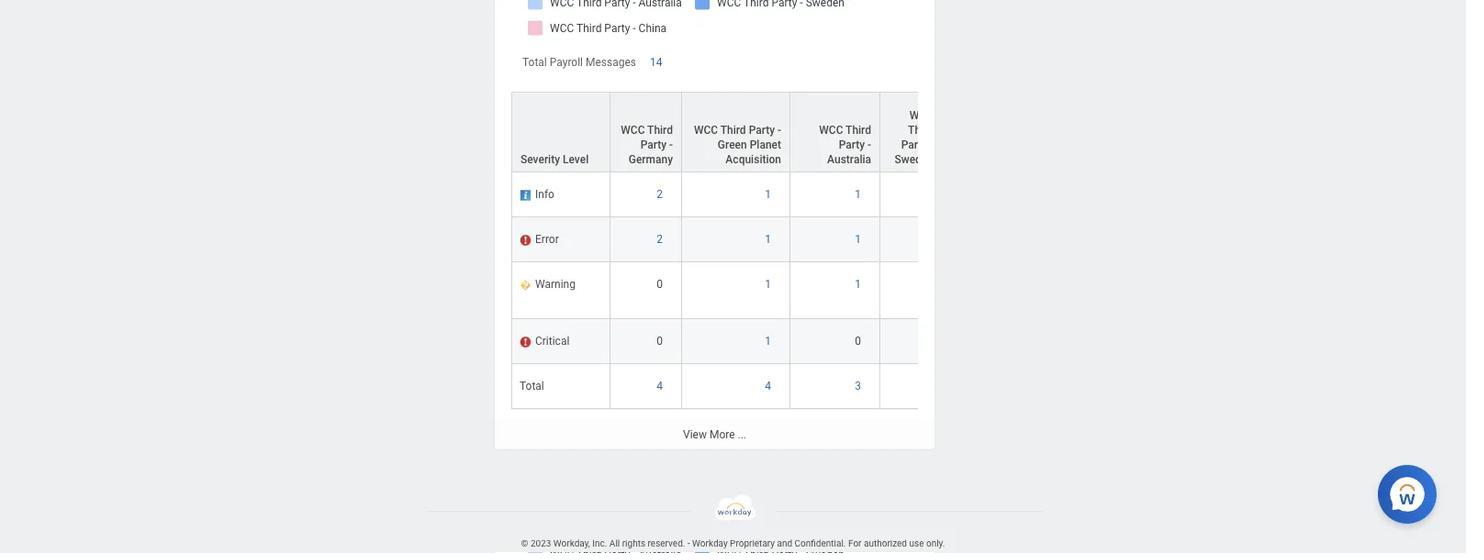 Task type: describe. For each thing, give the bounding box(es) containing it.
view more ... link
[[495, 420, 935, 450]]

party for sweden
[[901, 139, 927, 151]]

row containing warning
[[511, 263, 1077, 320]]

authorized
[[864, 539, 907, 550]]

©
[[521, 539, 528, 550]]

wcc third party - germany column header
[[611, 92, 682, 174]]

third for sweden
[[908, 124, 934, 137]]

0 button for critical
[[657, 334, 666, 349]]

severity level column header
[[511, 92, 611, 174]]

error element
[[535, 230, 559, 246]]

reserved.
[[648, 539, 685, 550]]

error
[[535, 233, 559, 246]]

more
[[710, 429, 735, 442]]

total for total payroll messages
[[522, 56, 547, 69]]

critical
[[535, 335, 570, 348]]

0 for warning
[[657, 278, 663, 291]]

2 button for info
[[657, 187, 666, 202]]

severity level image for critical
[[520, 335, 532, 350]]

proprietary
[[730, 539, 775, 550]]

wcc third party - green planet acquisition
[[694, 124, 781, 166]]

germany
[[629, 153, 673, 166]]

info
[[535, 188, 554, 201]]

total payroll messages
[[522, 56, 636, 69]]

payroll
[[550, 56, 583, 69]]

severity level button
[[512, 93, 610, 172]]

party for germany
[[641, 139, 667, 151]]

warning
[[535, 278, 576, 291]]

workday
[[692, 539, 728, 550]]

level
[[563, 153, 589, 166]]

wcc for wcc third party - germany
[[621, 124, 645, 137]]

- for sweden
[[930, 139, 934, 151]]

- for germany
[[669, 139, 673, 151]]

- inside footer
[[688, 539, 690, 550]]

3 button
[[855, 379, 864, 394]]

wcc third party - sweden image for warning
[[888, 277, 935, 292]]

workday,
[[553, 539, 590, 550]]

wcc third party - green planet acquisition column header
[[682, 92, 791, 174]]

0 for critical
[[657, 335, 663, 348]]

row containing total
[[511, 365, 1077, 410]]

critical element
[[535, 332, 570, 348]]

third for green
[[721, 124, 746, 137]]

- for green
[[778, 124, 781, 137]]

row containing critical
[[511, 320, 1077, 365]]

wcc third party - sweden
[[895, 109, 934, 166]]

row containing info
[[511, 173, 1077, 218]]

total element
[[520, 376, 544, 393]]

third party payroll errors by severity element
[[495, 0, 1077, 450]]

planet
[[750, 139, 781, 151]]

messages
[[586, 56, 636, 69]]

third for australia
[[846, 124, 871, 137]]

severity
[[521, 153, 560, 166]]

2 button for error
[[657, 232, 666, 247]]



Task type: locate. For each thing, give the bounding box(es) containing it.
view more ...
[[683, 429, 746, 442]]

party inside "wcc third party - germany"
[[641, 139, 667, 151]]

wcc inside wcc third party - green planet acquisition
[[694, 124, 718, 137]]

1
[[765, 188, 771, 201], [855, 188, 861, 201], [765, 233, 771, 246], [855, 233, 861, 246], [765, 278, 771, 291], [855, 278, 861, 291], [765, 335, 771, 348]]

severity level image left error
[[520, 233, 532, 248]]

4
[[657, 380, 663, 393], [765, 380, 771, 393]]

1 4 from the left
[[657, 380, 663, 393]]

1 severity level image from the top
[[520, 278, 532, 293]]

wcc for wcc third party - green planet acquisition
[[694, 124, 718, 137]]

severity level image left info
[[520, 188, 532, 203]]

1 vertical spatial severity level image
[[520, 233, 532, 248]]

only.
[[926, 539, 945, 550]]

green
[[718, 139, 747, 151]]

2 2 button from the top
[[657, 232, 666, 247]]

4 wcc third party - sweden image from the top
[[888, 334, 935, 349]]

1 severity level image from the top
[[520, 188, 532, 203]]

wcc third party - sweden button
[[880, 93, 942, 172]]

2
[[657, 188, 663, 201], [657, 233, 663, 246]]

1 2 from the top
[[657, 188, 663, 201]]

wcc third party - green planet acquisition button
[[682, 93, 790, 172]]

2 wcc third party - sweden image from the top
[[888, 232, 935, 247]]

- up germany
[[669, 139, 673, 151]]

wcc third party - sweden image for critical
[[888, 334, 935, 349]]

0 vertical spatial severity level image
[[520, 278, 532, 293]]

1 vertical spatial total
[[520, 380, 544, 393]]

third inside "wcc third party - germany"
[[647, 124, 673, 137]]

info element
[[535, 185, 554, 201]]

0 horizontal spatial 4 button
[[657, 379, 666, 394]]

2 third from the left
[[721, 124, 746, 137]]

- inside wcc third party - green planet acquisition
[[778, 124, 781, 137]]

wcc third party - sweden image
[[888, 187, 935, 202], [888, 232, 935, 247], [888, 277, 935, 292], [888, 334, 935, 349], [888, 379, 935, 394]]

1 button
[[765, 187, 774, 202], [855, 187, 864, 202], [765, 232, 774, 247], [855, 232, 864, 247], [765, 277, 774, 292], [855, 277, 864, 292], [765, 334, 774, 349]]

third up the sweden
[[908, 124, 934, 137]]

4 row from the top
[[511, 263, 1077, 320]]

view
[[683, 429, 707, 442]]

2 4 from the left
[[765, 380, 771, 393]]

1 vertical spatial 2
[[657, 233, 663, 246]]

wcc inside "wcc third party - germany"
[[621, 124, 645, 137]]

wcc up australia on the top of page
[[819, 124, 843, 137]]

rights
[[622, 539, 646, 550]]

- inside "wcc third party - germany"
[[669, 139, 673, 151]]

1 wcc third party - sweden image from the top
[[888, 187, 935, 202]]

1 row from the top
[[511, 92, 1077, 174]]

for
[[848, 539, 862, 550]]

warning element
[[535, 275, 576, 291]]

14
[[650, 56, 662, 69]]

2 severity level image from the top
[[520, 335, 532, 350]]

wcc up green
[[694, 124, 718, 137]]

party up the sweden
[[901, 139, 927, 151]]

14 button
[[650, 55, 665, 70]]

0 vertical spatial 2
[[657, 188, 663, 201]]

wcc third party - germany
[[621, 124, 673, 166]]

sweden
[[895, 153, 934, 166]]

party up planet
[[749, 124, 775, 137]]

inc.
[[592, 539, 607, 550]]

wcc third party - australia
[[819, 124, 871, 166]]

wcc inside wcc third party - australia
[[819, 124, 843, 137]]

confidential.
[[795, 539, 846, 550]]

2 button
[[657, 187, 666, 202], [657, 232, 666, 247]]

3 wcc third party - sweden image from the top
[[888, 277, 935, 292]]

4 button
[[657, 379, 666, 394], [765, 379, 774, 394]]

all
[[610, 539, 620, 550]]

party for australia
[[839, 139, 865, 151]]

2 row from the top
[[511, 173, 1077, 218]]

-
[[778, 124, 781, 137], [669, 139, 673, 151], [868, 139, 871, 151], [930, 139, 934, 151], [688, 539, 690, 550]]

acquisition
[[726, 153, 781, 166]]

party
[[749, 124, 775, 137], [641, 139, 667, 151], [839, 139, 865, 151], [901, 139, 927, 151]]

0 vertical spatial total
[[522, 56, 547, 69]]

total down critical
[[520, 380, 544, 393]]

severity level image
[[520, 188, 532, 203], [520, 233, 532, 248]]

2 4 button from the left
[[765, 379, 774, 394]]

© 2023 workday, inc. all rights reserved. - workday proprietary and confidential. for authorized use only.
[[521, 539, 945, 550]]

total for total element
[[520, 380, 544, 393]]

0 button
[[657, 277, 666, 292], [657, 334, 666, 349], [855, 334, 864, 349]]

severity level image
[[520, 278, 532, 293], [520, 335, 532, 350]]

© 2023 workday, inc. all rights reserved. - workday proprietary and confidential. for authorized use only. footer
[[0, 496, 1466, 554]]

...
[[738, 429, 746, 442]]

1 horizontal spatial 4
[[765, 380, 771, 393]]

0 vertical spatial severity level image
[[520, 188, 532, 203]]

- up the sweden
[[930, 139, 934, 151]]

5 wcc third party - sweden image from the top
[[888, 379, 935, 394]]

4 third from the left
[[908, 124, 934, 137]]

2023
[[531, 539, 551, 550]]

third up australia on the top of page
[[846, 124, 871, 137]]

2 2 from the top
[[657, 233, 663, 246]]

wcc up the sweden
[[910, 109, 934, 122]]

wcc inside wcc third party - sweden
[[910, 109, 934, 122]]

row
[[511, 92, 1077, 174], [511, 173, 1077, 218], [511, 218, 1077, 263], [511, 263, 1077, 320], [511, 320, 1077, 365], [511, 365, 1077, 410]]

5 row from the top
[[511, 320, 1077, 365]]

severity level image for info
[[520, 188, 532, 203]]

third inside wcc third party - sweden
[[908, 124, 934, 137]]

third up germany
[[647, 124, 673, 137]]

party inside wcc third party - green planet acquisition
[[749, 124, 775, 137]]

- inside wcc third party - sweden
[[930, 139, 934, 151]]

third for germany
[[647, 124, 673, 137]]

wcc for wcc third party - sweden
[[910, 109, 934, 122]]

severity level image for warning
[[520, 278, 532, 293]]

3 third from the left
[[846, 124, 871, 137]]

third inside wcc third party - green planet acquisition
[[721, 124, 746, 137]]

0 horizontal spatial 4
[[657, 380, 663, 393]]

3 row from the top
[[511, 218, 1077, 263]]

third inside wcc third party - australia
[[846, 124, 871, 137]]

severity level image left warning
[[520, 278, 532, 293]]

- for australia
[[868, 139, 871, 151]]

row containing wcc third party - sweden
[[511, 92, 1077, 174]]

wcc for wcc third party - australia
[[819, 124, 843, 137]]

0
[[657, 278, 663, 291], [657, 335, 663, 348], [855, 335, 861, 348]]

wcc
[[910, 109, 934, 122], [621, 124, 645, 137], [694, 124, 718, 137], [819, 124, 843, 137]]

2 for error
[[657, 233, 663, 246]]

2 for info
[[657, 188, 663, 201]]

- left workday
[[688, 539, 690, 550]]

1 vertical spatial severity level image
[[520, 335, 532, 350]]

1 vertical spatial 2 button
[[657, 232, 666, 247]]

party inside wcc third party - australia
[[839, 139, 865, 151]]

- inside wcc third party - australia
[[868, 139, 871, 151]]

party up australia on the top of page
[[839, 139, 865, 151]]

wcc third party - sweden image for info
[[888, 187, 935, 202]]

0 vertical spatial 2 button
[[657, 187, 666, 202]]

- up australia on the top of page
[[868, 139, 871, 151]]

wcc third party - germany button
[[611, 93, 681, 172]]

use
[[909, 539, 924, 550]]

1 2 button from the top
[[657, 187, 666, 202]]

6 row from the top
[[511, 365, 1077, 410]]

party up germany
[[641, 139, 667, 151]]

severity level image left critical
[[520, 335, 532, 350]]

1 4 button from the left
[[657, 379, 666, 394]]

severity level image for error
[[520, 233, 532, 248]]

party for green
[[749, 124, 775, 137]]

3
[[855, 380, 861, 393]]

1 horizontal spatial 4 button
[[765, 379, 774, 394]]

party inside wcc third party - sweden
[[901, 139, 927, 151]]

wcc third party - australia button
[[791, 93, 880, 172]]

- up planet
[[778, 124, 781, 137]]

and
[[777, 539, 792, 550]]

australia
[[827, 153, 871, 166]]

row containing error
[[511, 218, 1077, 263]]

wcc third party - sweden image for error
[[888, 232, 935, 247]]

third up green
[[721, 124, 746, 137]]

severity level
[[521, 153, 589, 166]]

0 button for warning
[[657, 277, 666, 292]]

third
[[647, 124, 673, 137], [721, 124, 746, 137], [846, 124, 871, 137], [908, 124, 934, 137]]

total left payroll
[[522, 56, 547, 69]]

wcc third party - australia column header
[[791, 92, 880, 174]]

1 third from the left
[[647, 124, 673, 137]]

2 severity level image from the top
[[520, 233, 532, 248]]

total
[[522, 56, 547, 69], [520, 380, 544, 393]]

wcc up germany
[[621, 124, 645, 137]]



Task type: vqa. For each thing, say whether or not it's contained in the screenshot.
The Total
yes



